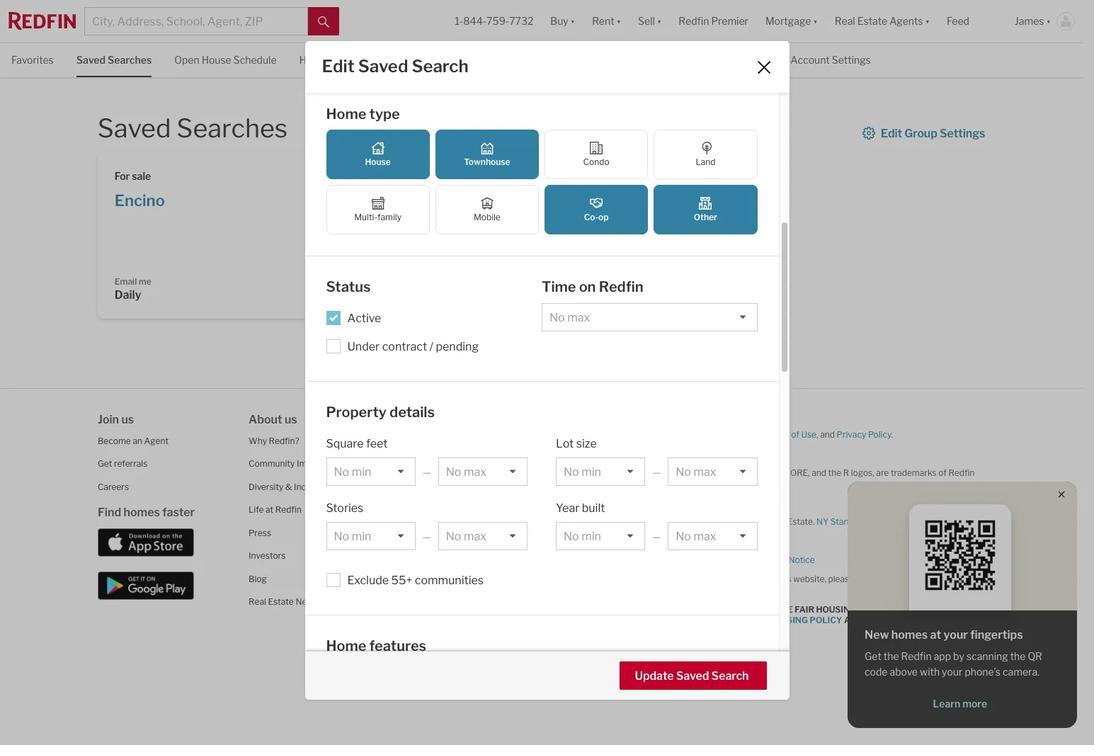 Task type: describe. For each thing, give the bounding box(es) containing it.
Condo checkbox
[[545, 130, 648, 179]]

option group inside edit saved search dialog
[[326, 130, 758, 235]]

submit search image
[[318, 16, 329, 27]]

property details
[[326, 404, 435, 421]]

press
[[249, 527, 271, 538]]

updated
[[551, 429, 585, 440]]

opportunity
[[593, 615, 657, 626]]

find for find us
[[400, 413, 423, 426]]

redfin inside get the redfin app by scanning the qr code above with your phone's camera.
[[902, 650, 932, 662]]

mobile
[[474, 212, 501, 223]]

do not sell or share my personal information link
[[551, 448, 725, 459]]

by
[[954, 650, 965, 662]]

do
[[551, 448, 562, 459]]

homes for new
[[892, 628, 928, 642]]

get for get referrals
[[98, 458, 112, 469]]

land
[[696, 157, 716, 167]]

daily
[[115, 288, 141, 302]]

life at redfin
[[249, 504, 302, 515]]

ny standard operating procedures link
[[817, 516, 957, 527]]

co-op
[[584, 212, 609, 223]]

consumer
[[702, 554, 743, 565]]

real estate news button
[[249, 597, 318, 607]]

0 horizontal spatial real
[[249, 597, 266, 607]]

new
[[885, 615, 906, 626]]

forward
[[419, 575, 452, 585]]

edit saved search element
[[322, 56, 738, 77]]

get referrals button
[[98, 458, 148, 469]]

careers button
[[98, 481, 129, 492]]

new york state fair housing notice
[[593, 615, 982, 636]]

and right score, on the right bottom of page
[[812, 467, 827, 478]]

home for home type
[[326, 105, 367, 122]]

the up 'camera.'
[[1011, 650, 1026, 662]]

blog
[[249, 574, 267, 584]]

california dre #01521930
[[551, 497, 656, 508]]

get the redfin app by scanning the qr code above with your phone's camera.
[[865, 650, 1043, 678]]

terms
[[765, 429, 790, 440]]

0 horizontal spatial at
[[266, 504, 274, 515]]

january
[[587, 429, 617, 440]]

account settings
[[791, 54, 871, 66]]

by
[[644, 429, 655, 440]]

sell
[[579, 448, 592, 459]]

download the redfin app from the google play store image
[[98, 571, 194, 600]]

why redfin?
[[249, 435, 300, 446]]

home for home features
[[326, 638, 367, 655]]

square
[[326, 437, 364, 451]]

support
[[941, 574, 973, 584]]

1 vertical spatial to
[[622, 516, 630, 527]]

help
[[564, 584, 581, 595]]

pending inside edit saved search dialog
[[436, 340, 479, 353]]

Townhouse checkbox
[[436, 130, 539, 179]]

stories
[[326, 502, 364, 515]]

redfin is licensed to do business in new york as redfin real estate. ny standard operating procedures
[[551, 516, 957, 527]]

bay equity home loans
[[400, 552, 494, 562]]

new mexico real estate licenses
[[551, 535, 684, 546]]

new for new homes at your fingertips
[[865, 628, 889, 642]]

1 horizontal spatial and
[[844, 615, 864, 626]]

or inside redfin and all redfin variants, title forward, walk score, and the r logos, are trademarks of redfin corporation, registered or pending in the uspto.
[[645, 478, 653, 488]]

email me daily
[[115, 276, 151, 302]]

0 horizontal spatial house
[[202, 54, 231, 66]]

0 vertical spatial or
[[594, 448, 603, 459]]

— for year built
[[653, 531, 661, 543]]

edit saved search dialog
[[305, 41, 790, 745]]

share
[[604, 448, 626, 459]]

— for square feet
[[423, 466, 431, 478]]

group
[[905, 127, 938, 140]]

0 vertical spatial about
[[249, 413, 282, 426]]

become an agent button
[[98, 435, 169, 446]]

search for edit saved search
[[412, 56, 469, 77]]

of inside redfin and all redfin variants, title forward, walk score, and the r logos, are trademarks of redfin corporation, registered or pending in the uspto.
[[939, 467, 947, 478]]

agent inside your agent "link"
[[401, 54, 430, 66]]

by
[[762, 604, 774, 615]]

title forward button
[[400, 575, 452, 585]]

edit group settings button
[[862, 127, 986, 140]]

help center
[[400, 458, 447, 469]]

business
[[644, 516, 679, 527]]

impact
[[297, 458, 325, 469]]

fingertips
[[971, 628, 1023, 642]]

square feet
[[326, 437, 388, 451]]

trouble
[[715, 574, 744, 584]]

screen
[[619, 574, 646, 584]]

life
[[249, 504, 264, 515]]

results
[[711, 670, 748, 683]]

feed
[[947, 15, 970, 27]]

loans
[[470, 552, 494, 562]]

saved inside button
[[676, 670, 709, 683]]

and right ,
[[821, 429, 835, 440]]

your agent link
[[378, 43, 430, 76]]

privacy
[[837, 429, 867, 440]]

mexico
[[571, 535, 600, 546]]

protection
[[745, 554, 787, 565]]

2 horizontal spatial and
[[878, 604, 897, 615]]

1-844-759-7732 link
[[455, 15, 534, 27]]

lot size
[[556, 437, 597, 451]]

redfin right as
[[740, 516, 766, 527]]

are inside redfin and all redfin variants, title forward, walk score, and the r logos, are trademarks of redfin corporation, registered or pending in the uspto.
[[877, 467, 889, 478]]

1 vertical spatial searches
[[177, 113, 288, 144]]

0 vertical spatial to
[[740, 429, 748, 440]]

1 vertical spatial .
[[725, 448, 726, 459]]

edit for edit saved search
[[322, 56, 355, 77]]

notification settings link
[[673, 43, 768, 76]]

faster
[[162, 506, 195, 519]]

status
[[326, 279, 371, 296]]

prices
[[542, 649, 567, 659]]

and left all
[[584, 467, 599, 478]]

act
[[858, 604, 876, 615]]

updated january 2023: by searching, you agree to the terms of use , and privacy policy .
[[551, 429, 893, 440]]

redfin's
[[705, 615, 745, 626]]

redfin down my
[[611, 467, 643, 478]]

referrals
[[114, 458, 148, 469]]

my
[[628, 448, 640, 459]]

edit for edit group settings
[[881, 127, 903, 140]]

exclude
[[348, 574, 389, 587]]

open house schedule
[[174, 54, 277, 66]]

redfin inside button
[[679, 15, 709, 27]]

redfin pinterest image
[[437, 480, 448, 491]]

estate.
[[788, 516, 815, 527]]

759-
[[487, 15, 510, 27]]

search for update saved search
[[712, 670, 749, 683]]

tours
[[329, 54, 355, 66]]

redfin inside redfin and all redfin variants, title forward, walk score, and the r logos, are trademarks of redfin corporation, registered or pending in the uspto.
[[949, 467, 975, 478]]

redfin?
[[269, 435, 300, 446]]

procedures
[[910, 516, 957, 527]]

website,
[[794, 574, 827, 584]]

feed button
[[939, 0, 1007, 43]]

0 vertical spatial you
[[699, 429, 713, 440]]

title
[[400, 575, 418, 585]]

life at redfin button
[[249, 504, 302, 515]]

are inside if you are using a screen reader, or having trouble reading this website, please call redfin customer support for help at
[[575, 574, 587, 584]]

app
[[934, 650, 952, 662]]

get for get the redfin app by scanning the qr code above with your phone's camera.
[[865, 650, 882, 662]]

offers link
[[453, 43, 482, 76]]



Task type: locate. For each thing, give the bounding box(es) containing it.
— for lot size
[[653, 466, 661, 478]]

house inside 'checkbox'
[[365, 157, 391, 167]]

redfin left is
[[593, 604, 625, 615]]

0 horizontal spatial homes
[[124, 506, 160, 519]]

1 vertical spatial or
[[645, 478, 653, 488]]

1 vertical spatial of
[[939, 467, 947, 478]]

get up 'code'
[[865, 650, 882, 662]]

redfin up above
[[902, 650, 932, 662]]

your down "state"
[[944, 628, 968, 642]]

2 vertical spatial real
[[249, 597, 266, 607]]

redfin left premier
[[679, 15, 709, 27]]

in right business
[[681, 516, 688, 527]]

1 horizontal spatial real
[[601, 535, 619, 546]]

you up "information"
[[699, 429, 713, 440]]

join us
[[98, 413, 134, 426]]

1 horizontal spatial new
[[690, 516, 708, 527]]

open house schedule link
[[174, 43, 277, 76]]

0 horizontal spatial searches
[[108, 54, 152, 66]]

find up help
[[400, 413, 423, 426]]

app install qr code image
[[921, 516, 1000, 595]]

2 horizontal spatial us
[[426, 413, 438, 426]]

home left features
[[326, 638, 367, 655]]

0 horizontal spatial us
[[121, 413, 134, 426]]

homes down york
[[892, 628, 928, 642]]

— right help
[[423, 466, 431, 478]]

1 horizontal spatial or
[[645, 478, 653, 488]]

at right help
[[583, 584, 591, 595]]

corporation,
[[551, 478, 600, 488]]

us for find us
[[426, 413, 438, 426]]

redfin inside edit saved search dialog
[[599, 279, 644, 296]]

0 horizontal spatial housing
[[593, 626, 633, 636]]

why
[[249, 435, 267, 446]]

0 horizontal spatial agent
[[144, 435, 169, 446]]

— for stories
[[423, 531, 431, 543]]

op
[[599, 212, 609, 223]]

inclusion
[[294, 481, 329, 492]]

0 horizontal spatial get
[[98, 458, 112, 469]]

list box
[[542, 303, 758, 331], [326, 458, 416, 486], [438, 458, 528, 486], [556, 458, 646, 486], [668, 458, 758, 486], [326, 522, 416, 551], [438, 522, 528, 551], [556, 522, 646, 551], [668, 522, 758, 551]]

searches down "open house schedule"
[[177, 113, 288, 144]]

account settings link
[[791, 43, 871, 76]]

0 horizontal spatial you
[[558, 574, 573, 584]]

home tours link
[[299, 43, 355, 76]]

1 vertical spatial real
[[601, 535, 619, 546]]

0 vertical spatial estate
[[621, 535, 647, 546]]

1 horizontal spatial edit
[[881, 127, 903, 140]]

are right the logos,
[[877, 467, 889, 478]]

0 vertical spatial house
[[202, 54, 231, 66]]

home left tours on the top left of page
[[299, 54, 327, 66]]

settings right account
[[832, 54, 871, 66]]

or inside if you are using a screen reader, or having trouble reading this website, please call redfin customer support for help at
[[677, 574, 685, 584]]

agent right your
[[401, 54, 430, 66]]

you
[[699, 429, 713, 440], [558, 574, 573, 584]]

844-
[[464, 15, 487, 27]]

1 horizontal spatial search
[[712, 670, 749, 683]]

house right open
[[202, 54, 231, 66]]

operating
[[869, 516, 909, 527]]

fair inside redfin is committed to and abides by the fair housing act and equal opportunity act. read redfin's
[[795, 604, 815, 615]]

1 horizontal spatial are
[[877, 467, 889, 478]]

0 horizontal spatial .
[[725, 448, 726, 459]]

center
[[420, 458, 447, 469]]

of left use
[[792, 429, 800, 440]]

0 horizontal spatial fair
[[747, 615, 767, 626]]

0 horizontal spatial estate
[[268, 597, 294, 607]]

0 vertical spatial real
[[768, 516, 786, 527]]

redfin down year
[[551, 516, 577, 527]]

fair housing policy link
[[747, 615, 843, 626]]

blog button
[[249, 574, 267, 584]]

1 vertical spatial search
[[712, 670, 749, 683]]

or
[[594, 448, 603, 459], [645, 478, 653, 488], [677, 574, 685, 584]]

0 vertical spatial new
[[690, 516, 708, 527]]

edit group settings
[[881, 127, 986, 140]]

House checkbox
[[326, 130, 430, 179]]

1 vertical spatial are
[[575, 574, 587, 584]]

do not sell or share my personal information .
[[551, 448, 726, 459]]

us for join us
[[121, 413, 134, 426]]

estate down do
[[621, 535, 647, 546]]

0 vertical spatial search
[[412, 56, 469, 77]]

and
[[707, 604, 726, 615], [878, 604, 897, 615], [844, 615, 864, 626]]

in left 'local' at the bottom of the page
[[569, 649, 576, 659]]

registered
[[602, 478, 643, 488]]

1 horizontal spatial homes
[[892, 628, 928, 642]]

searches left open
[[108, 54, 152, 66]]

join
[[98, 413, 119, 426]]

bay equity home loans button
[[400, 552, 494, 562]]

the left new
[[865, 615, 883, 626]]

policy
[[810, 615, 843, 626]]

read
[[679, 615, 703, 626]]

the
[[776, 604, 793, 615], [865, 615, 883, 626]]

get referrals
[[98, 458, 148, 469]]

get
[[98, 458, 112, 469], [865, 650, 882, 662]]

email
[[115, 276, 137, 287]]

0 horizontal spatial to
[[622, 516, 630, 527]]

2 horizontal spatial new
[[865, 628, 889, 642]]

at
[[266, 504, 274, 515], [583, 584, 591, 595], [931, 628, 942, 642]]

r
[[844, 467, 850, 478]]

new
[[690, 516, 708, 527], [551, 535, 569, 546], [865, 628, 889, 642]]

in inside redfin and all redfin variants, title forward, walk score, and the r logos, are trademarks of redfin corporation, registered or pending in the uspto.
[[689, 478, 696, 488]]

home for home tours
[[299, 54, 327, 66]]

about up the using
[[594, 554, 619, 565]]

fair inside new york state fair housing notice
[[962, 615, 982, 626]]

0 horizontal spatial about
[[249, 413, 282, 426]]

the left r
[[829, 467, 842, 478]]

open
[[174, 54, 200, 66]]

0 vertical spatial in
[[689, 478, 696, 488]]

to left do
[[622, 516, 630, 527]]

Land checkbox
[[654, 130, 758, 179]]

new homes at your fingertips
[[865, 628, 1023, 642]]

agent right an
[[144, 435, 169, 446]]

1 horizontal spatial find
[[400, 413, 423, 426]]

please
[[829, 574, 855, 584]]

0 horizontal spatial or
[[594, 448, 603, 459]]

redfin down not
[[551, 467, 582, 478]]

notice
[[789, 554, 815, 565]]

to right agree in the right bottom of the page
[[740, 429, 748, 440]]

settings right group
[[940, 127, 986, 140]]

or up #01521930
[[645, 478, 653, 488]]

1 vertical spatial about
[[594, 554, 619, 565]]

redfin right "trademarks"
[[949, 467, 975, 478]]

no results button
[[676, 663, 765, 691]]

other
[[694, 212, 718, 223]]

settings for notification settings
[[729, 54, 768, 66]]

1 vertical spatial house
[[365, 157, 391, 167]]

2 vertical spatial in
[[569, 649, 576, 659]]

1 horizontal spatial us
[[285, 413, 297, 426]]

. right privacy
[[892, 429, 893, 440]]

multi-family
[[354, 212, 402, 223]]

info about brokerage services consumer protection notice
[[577, 554, 815, 565]]

1 us from the left
[[121, 413, 134, 426]]

saved searches
[[76, 54, 152, 66], [98, 113, 288, 144]]

new left york
[[690, 516, 708, 527]]

at inside if you are using a screen reader, or having trouble reading this website, please call redfin customer support for help at
[[583, 584, 591, 595]]

2 horizontal spatial settings
[[940, 127, 986, 140]]

edit left group
[[881, 127, 903, 140]]

. down agree in the right bottom of the page
[[725, 448, 726, 459]]

the right by
[[776, 604, 793, 615]]

code
[[865, 666, 888, 678]]

2 horizontal spatial fair
[[962, 615, 982, 626]]

search inside button
[[712, 670, 749, 683]]

the left "terms"
[[750, 429, 763, 440]]

3 us from the left
[[426, 413, 438, 426]]

canadian flag image
[[400, 649, 414, 656]]

1 vertical spatial pending
[[655, 478, 687, 488]]

redfin right on
[[599, 279, 644, 296]]

City, Address, School, Agent, ZIP search field
[[84, 7, 308, 35]]

1 vertical spatial you
[[558, 574, 573, 584]]

press button
[[249, 527, 271, 538]]

update
[[635, 670, 674, 683]]

trademarks
[[891, 467, 937, 478]]

1 horizontal spatial get
[[865, 650, 882, 662]]

search
[[412, 56, 469, 77], [712, 670, 749, 683]]

1 horizontal spatial searches
[[177, 113, 288, 144]]

2 horizontal spatial real
[[768, 516, 786, 527]]

you inside if you are using a screen reader, or having trouble reading this website, please call redfin customer support for help at
[[558, 574, 573, 584]]

forward,
[[706, 467, 750, 478]]

0 vertical spatial get
[[98, 458, 112, 469]]

option group containing house
[[326, 130, 758, 235]]

find down careers button
[[98, 506, 121, 519]]

the up above
[[884, 650, 899, 662]]

get up 'careers'
[[98, 458, 112, 469]]

download the redfin app on the apple app store image
[[98, 529, 194, 557]]

redfin right call
[[872, 574, 898, 584]]

7732
[[510, 15, 534, 27]]

uspto.
[[713, 478, 743, 488]]

Other checkbox
[[654, 185, 758, 235]]

at right life
[[266, 504, 274, 515]]

built
[[582, 502, 605, 515]]

new for new mexico real estate licenses
[[551, 535, 569, 546]]

1 horizontal spatial in
[[681, 516, 688, 527]]

housing inside redfin is committed to and abides by the fair housing act and equal opportunity act. read redfin's
[[816, 604, 857, 615]]

agent
[[401, 54, 430, 66], [144, 435, 169, 446]]

new left mexico
[[551, 535, 569, 546]]

pending right /
[[436, 340, 479, 353]]

home up communities
[[444, 552, 468, 562]]

careers
[[98, 481, 129, 492]]

york
[[908, 615, 932, 626]]

0 vertical spatial homes
[[124, 506, 160, 519]]

above
[[890, 666, 918, 678]]

1 vertical spatial homes
[[892, 628, 928, 642]]

get inside get the redfin app by scanning the qr code above with your phone's camera.
[[865, 650, 882, 662]]

1 horizontal spatial of
[[939, 467, 947, 478]]

the left uspto.
[[698, 478, 711, 488]]

1 vertical spatial saved searches
[[98, 113, 288, 144]]

estate
[[621, 535, 647, 546], [268, 597, 294, 607]]

0 vertical spatial saved searches
[[76, 54, 152, 66]]

real down blog button
[[249, 597, 266, 607]]

Co-op checkbox
[[545, 185, 648, 235]]

redfin facebook image
[[400, 480, 411, 491]]

are left the using
[[575, 574, 587, 584]]

2 horizontal spatial housing
[[816, 604, 857, 615]]

0 horizontal spatial of
[[792, 429, 800, 440]]

1 horizontal spatial the
[[865, 615, 883, 626]]

1 vertical spatial find
[[98, 506, 121, 519]]

or down services
[[677, 574, 685, 584]]

0 vertical spatial .
[[892, 429, 893, 440]]

1 vertical spatial agent
[[144, 435, 169, 446]]

2 horizontal spatial or
[[677, 574, 685, 584]]

1 horizontal spatial pending
[[655, 478, 687, 488]]

is
[[579, 516, 585, 527]]

home left type
[[326, 105, 367, 122]]

at down "state"
[[931, 628, 942, 642]]

home type
[[326, 105, 400, 122]]

housing inside new york state fair housing notice
[[593, 626, 633, 636]]

1 vertical spatial at
[[583, 584, 591, 595]]

1 vertical spatial new
[[551, 535, 569, 546]]

option group
[[326, 130, 758, 235]]

1 vertical spatial your
[[942, 666, 963, 678]]

0 vertical spatial your
[[944, 628, 968, 642]]

0 horizontal spatial are
[[575, 574, 587, 584]]

— down business
[[653, 531, 661, 543]]

about up why at the bottom left
[[249, 413, 282, 426]]

redfin for and
[[551, 467, 582, 478]]

1 horizontal spatial .
[[892, 429, 893, 440]]

homes up the download the redfin app on the apple app store 'image'
[[124, 506, 160, 519]]

us up redfin?
[[285, 413, 297, 426]]

Multi-family checkbox
[[326, 185, 430, 235]]

55+
[[391, 574, 413, 587]]

redfin instagram image
[[455, 480, 466, 491]]

0 vertical spatial of
[[792, 429, 800, 440]]

real estate licenses link
[[601, 535, 684, 546]]

real left estate.
[[768, 516, 786, 527]]

1 horizontal spatial house
[[365, 157, 391, 167]]

1 horizontal spatial housing
[[768, 615, 808, 626]]

estate left news
[[268, 597, 294, 607]]

0 vertical spatial are
[[877, 467, 889, 478]]

— down the 'personal'
[[653, 466, 661, 478]]

real down licensed
[[601, 535, 619, 546]]

0 horizontal spatial search
[[412, 56, 469, 77]]

1 horizontal spatial agent
[[401, 54, 430, 66]]

score,
[[779, 467, 810, 478]]

premier
[[712, 15, 749, 27]]

policy
[[869, 429, 892, 440]]

us up center
[[426, 413, 438, 426]]

personal
[[642, 448, 677, 459]]

1 horizontal spatial at
[[583, 584, 591, 595]]

0 horizontal spatial settings
[[729, 54, 768, 66]]

redfin for is
[[593, 604, 625, 615]]

2 vertical spatial or
[[677, 574, 685, 584]]

are
[[877, 467, 889, 478], [575, 574, 587, 584]]

licensed
[[587, 516, 620, 527]]

notification
[[673, 54, 727, 66]]

sale
[[132, 170, 151, 182]]

redfin premier button
[[670, 0, 757, 43]]

0 horizontal spatial find
[[98, 506, 121, 519]]

use
[[802, 429, 817, 440]]

— right rent. on the bottom
[[423, 531, 431, 543]]

redfin inside redfin is committed to and abides by the fair housing act and equal opportunity act. read redfin's
[[593, 604, 625, 615]]

the inside redfin is committed to and abides by the fair housing act and equal opportunity act. read redfin's
[[776, 604, 793, 615]]

Mobile checkbox
[[436, 185, 539, 235]]

1 horizontal spatial estate
[[621, 535, 647, 546]]

fair housing policy and the
[[747, 615, 885, 626]]

2 vertical spatial at
[[931, 628, 942, 642]]

your inside get the redfin app by scanning the qr code above with your phone's camera.
[[942, 666, 963, 678]]

your down by
[[942, 666, 963, 678]]

find for find homes faster
[[98, 506, 121, 519]]

pending down the 'personal'
[[655, 478, 687, 488]]

find us
[[400, 413, 438, 426]]

0 horizontal spatial edit
[[322, 56, 355, 77]]

edit inside dialog
[[322, 56, 355, 77]]

1 horizontal spatial settings
[[832, 54, 871, 66]]

pending inside redfin and all redfin variants, title forward, walk score, and the r logos, are trademarks of redfin corporation, registered or pending in the uspto.
[[655, 478, 687, 488]]

0 horizontal spatial and
[[707, 604, 726, 615]]

,
[[817, 429, 819, 440]]

2 horizontal spatial at
[[931, 628, 942, 642]]

house up multi-family checkbox
[[365, 157, 391, 167]]

us for about us
[[285, 413, 297, 426]]

2 horizontal spatial in
[[689, 478, 696, 488]]

&
[[286, 481, 292, 492]]

as
[[729, 516, 738, 527]]

act.
[[659, 615, 677, 626]]

2 us from the left
[[285, 413, 297, 426]]

of right "trademarks"
[[939, 467, 947, 478]]

redfin inside if you are using a screen reader, or having trouble reading this website, please call redfin customer support for help at
[[872, 574, 898, 584]]

0 vertical spatial find
[[400, 413, 423, 426]]

feet
[[366, 437, 388, 451]]

2023:
[[619, 429, 642, 440]]

redfin down &
[[275, 504, 302, 515]]

new down new
[[865, 628, 889, 642]]

us
[[121, 413, 134, 426], [285, 413, 297, 426], [426, 413, 438, 426]]

is
[[627, 604, 636, 615]]

licenses
[[648, 535, 684, 546]]

equal housing opportunity image
[[551, 603, 585, 637]]

1 vertical spatial in
[[681, 516, 688, 527]]

info
[[577, 554, 592, 565]]

you right if
[[558, 574, 573, 584]]

homes for find
[[124, 506, 160, 519]]

0 vertical spatial searches
[[108, 54, 152, 66]]

update saved search button
[[620, 662, 767, 690]]

and right to
[[707, 604, 726, 615]]

learn more link
[[865, 697, 1056, 711]]

1 horizontal spatial you
[[699, 429, 713, 440]]

and right policy
[[844, 615, 864, 626]]

2 vertical spatial new
[[865, 628, 889, 642]]

reading
[[745, 574, 775, 584]]

and right act
[[878, 604, 897, 615]]

settings for account settings
[[832, 54, 871, 66]]

ny
[[817, 516, 829, 527]]

notification settings
[[673, 54, 768, 66]]

in down "information"
[[689, 478, 696, 488]]

using
[[589, 574, 611, 584]]

if
[[551, 574, 556, 584]]

1 horizontal spatial fair
[[795, 604, 815, 615]]

settings down premier
[[729, 54, 768, 66]]

us right "join"
[[121, 413, 134, 426]]

or right the sell in the right bottom of the page
[[594, 448, 603, 459]]

edit down submit search image
[[322, 56, 355, 77]]

1 horizontal spatial about
[[594, 554, 619, 565]]



Task type: vqa. For each thing, say whether or not it's contained in the screenshot.
left View
no



